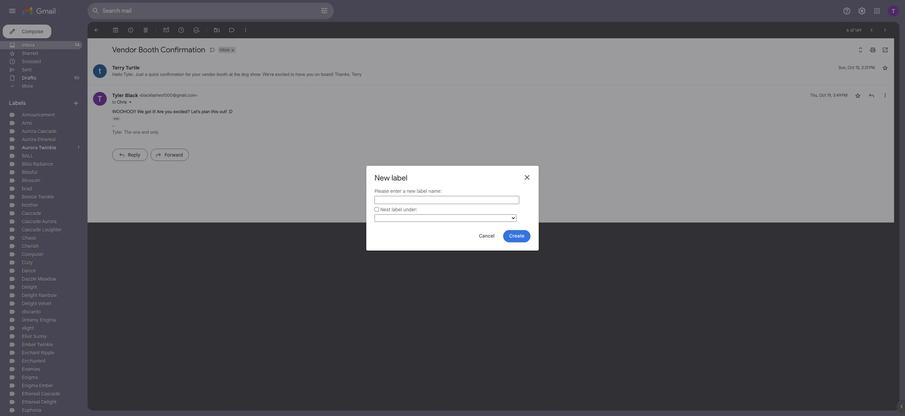 Task type: describe. For each thing, give the bounding box(es) containing it.
search mail image
[[90, 5, 102, 17]]

meadow
[[38, 276, 56, 282]]

19,
[[827, 93, 832, 98]]

1 horizontal spatial ember
[[39, 383, 53, 389]]

name:
[[428, 188, 442, 194]]

aurora cascade link
[[22, 128, 57, 134]]

new label heading
[[375, 173, 407, 182]]

aurora up aurora twinkle
[[22, 136, 36, 143]]

booth
[[138, 45, 159, 54]]

0 vertical spatial twinkle
[[39, 145, 56, 151]]

ethereal delight link
[[22, 399, 56, 405]]

nest label under:
[[380, 207, 417, 213]]

ball
[[22, 153, 33, 159]]

elixir
[[22, 333, 32, 340]]

delight link
[[22, 284, 37, 290]]

cascade laughter link
[[22, 227, 62, 233]]

discardo
[[22, 309, 41, 315]]

blossom link
[[22, 178, 40, 184]]

brad link
[[22, 186, 32, 192]]

discardo link
[[22, 309, 41, 315]]

oct
[[819, 93, 826, 98]]

>
[[196, 93, 198, 98]]

sunny
[[33, 333, 47, 340]]

dance
[[22, 268, 36, 274]]

inbox for inbox button
[[220, 47, 230, 52]]

bliss
[[22, 161, 32, 167]]

dance link
[[22, 268, 36, 274]]

2 - from the left
[[114, 123, 115, 128]]

cozy
[[22, 260, 33, 266]]

elight link
[[22, 325, 34, 331]]

elixir sunny link
[[22, 333, 47, 340]]

6
[[847, 28, 849, 33]]

of
[[850, 28, 854, 33]]

main menu image
[[8, 7, 16, 15]]

excited?
[[173, 109, 190, 114]]

labels
[[9, 100, 26, 107]]

please
[[375, 188, 389, 194]]

this
[[211, 109, 218, 114]]

under:
[[403, 207, 417, 213]]

one
[[133, 130, 140, 135]]

0 vertical spatial enigma
[[40, 317, 56, 323]]

1 vertical spatial enigma
[[22, 375, 38, 381]]

woohoo!!
[[112, 109, 136, 114]]

delight up discardo link
[[22, 301, 37, 307]]

:d
[[228, 109, 233, 114]]

it!
[[152, 109, 156, 114]]

brad
[[22, 186, 32, 192]]

cascade inside announcement arno aurora cascade aurora ethereal
[[38, 128, 57, 134]]

cozy link
[[22, 260, 33, 266]]

aurora twinkle link
[[22, 145, 56, 151]]

snoozed
[[22, 58, 41, 65]]

enchant ripple link
[[22, 350, 54, 356]]

ripple
[[41, 350, 54, 356]]

Not starred checkbox
[[854, 92, 861, 99]]

thu,
[[810, 93, 818, 98]]

arno
[[22, 120, 32, 126]]

1 vertical spatial label
[[417, 188, 427, 194]]

blissful link
[[22, 169, 37, 175]]

label for nest label under:
[[392, 207, 402, 213]]

advanced search options image
[[317, 4, 331, 17]]

only.
[[150, 130, 159, 135]]

the
[[124, 130, 132, 135]]

plan
[[202, 109, 210, 114]]

enemies
[[22, 366, 40, 372]]

bliss radiance link
[[22, 161, 53, 167]]

inbox link
[[22, 42, 35, 48]]

vendor
[[112, 45, 137, 54]]

velvet
[[38, 301, 51, 307]]

1 - from the left
[[112, 123, 114, 128]]

2 vertical spatial enigma
[[22, 383, 38, 389]]

nest
[[380, 207, 390, 213]]

elight
[[22, 325, 34, 331]]

computer link
[[22, 251, 44, 258]]

enchant
[[22, 350, 40, 356]]

inbox button
[[218, 47, 231, 53]]

3:49 pm
[[833, 93, 848, 98]]

blacklashes1000@gmail.com
[[141, 93, 196, 98]]

delight down delight link
[[22, 292, 37, 299]]

brother link
[[22, 202, 38, 208]]

1 vertical spatial twinkle
[[38, 194, 54, 200]]

delight down dazzle
[[22, 284, 37, 290]]

more
[[22, 83, 33, 89]]

a
[[403, 188, 405, 194]]

new label alert dialog
[[366, 166, 539, 251]]

cascade down cascade link
[[22, 219, 41, 225]]



Task type: locate. For each thing, give the bounding box(es) containing it.
starred
[[22, 50, 38, 56]]

laughter
[[42, 227, 62, 233]]

ethereal up the euphoria link
[[22, 399, 40, 405]]

new label
[[375, 173, 407, 182]]

149
[[855, 28, 861, 33]]

drafts
[[22, 75, 36, 81]]

announcement link
[[22, 112, 55, 118]]

you
[[165, 109, 172, 114]]

to chris
[[112, 100, 127, 105]]

aurora twinkle
[[22, 145, 56, 151]]

0 vertical spatial label
[[392, 173, 407, 182]]

0 horizontal spatial inbox
[[22, 42, 35, 48]]

cascade up ethereal delight 'link'
[[41, 391, 60, 397]]

enigma down velvet
[[40, 317, 56, 323]]

create button
[[503, 230, 530, 242]]

tyler.
[[112, 130, 123, 135]]

cherish
[[22, 243, 39, 249]]

are
[[157, 109, 164, 114]]

computer
[[22, 251, 44, 258]]

breeze twinkle link
[[22, 194, 54, 200]]

twinkle up ripple
[[37, 342, 53, 348]]

ethereal cascade link
[[22, 391, 60, 397]]

50
[[74, 75, 79, 80]]

arno link
[[22, 120, 32, 126]]

blossom
[[22, 178, 40, 184]]

labels navigation
[[0, 22, 88, 416]]

0 vertical spatial ember
[[22, 342, 36, 348]]

tyler black cell
[[112, 92, 198, 99]]

0 horizontal spatial ember
[[22, 342, 36, 348]]

inbox
[[22, 42, 35, 48], [220, 47, 230, 52]]

ball bliss radiance blissful blossom brad breeze twinkle brother cascade cascade aurora cascade laughter chaos cherish computer cozy dance dazzle meadow delight delight rainbow delight velvet discardo dreamy enigma elight elixir sunny ember twinkle enchant ripple enchanted enemies enigma enigma ember ethereal cascade ethereal delight euphoria
[[22, 153, 62, 414]]

new
[[375, 173, 390, 182]]

<
[[139, 93, 141, 98]]

new
[[407, 188, 416, 194]]

dreamy enigma link
[[22, 317, 56, 323]]

cascade up chaos
[[22, 227, 41, 233]]

labels heading
[[9, 100, 73, 107]]

tyler black < blacklashes1000@gmail.com >
[[112, 92, 198, 99]]

inbox right not important switch
[[220, 47, 230, 52]]

1
[[78, 145, 79, 150]]

starred link
[[22, 50, 38, 56]]

cherish link
[[22, 243, 39, 249]]

woohoo!! we got it! are you excited? let's plan this out! :d
[[112, 109, 233, 114]]

enigma down enigma link
[[22, 383, 38, 389]]

let's
[[191, 109, 200, 114]]

thu, oct 19, 3:49 pm cell
[[810, 92, 848, 99]]

ethereal down enigma ember link on the bottom of page
[[22, 391, 40, 397]]

chris
[[117, 100, 127, 105]]

label
[[392, 173, 407, 182], [417, 188, 427, 194], [392, 207, 402, 213]]

twinkle down the aurora ethereal "link"
[[39, 145, 56, 151]]

dazzle meadow link
[[22, 276, 56, 282]]

chaos link
[[22, 235, 36, 241]]

-- tyler. the one and only.
[[112, 123, 159, 135]]

sent
[[22, 67, 32, 73]]

vendor booth confirmation
[[112, 45, 205, 54]]

2 vertical spatial label
[[392, 207, 402, 213]]

cancel button
[[473, 230, 500, 242]]

delight down the 'ethereal cascade' link
[[41, 399, 56, 405]]

enchanted
[[22, 358, 45, 364]]

enigma down enemies
[[22, 375, 38, 381]]

delight
[[22, 284, 37, 290], [22, 292, 37, 299], [22, 301, 37, 307], [41, 399, 56, 405]]

ember up the 'ethereal cascade' link
[[39, 383, 53, 389]]

0 vertical spatial ethereal
[[38, 136, 56, 143]]

label for new label
[[392, 173, 407, 182]]

cascade up the aurora ethereal "link"
[[38, 128, 57, 134]]

sent link
[[22, 67, 32, 73]]

breeze
[[22, 194, 37, 200]]

more button
[[0, 82, 82, 90]]

got
[[145, 109, 151, 114]]

announcement
[[22, 112, 55, 118]]

settings image
[[858, 7, 866, 15]]

inbox inside button
[[220, 47, 230, 52]]

1 horizontal spatial inbox
[[220, 47, 230, 52]]

6 of 149
[[847, 28, 861, 33]]

enemies link
[[22, 366, 40, 372]]

euphoria link
[[22, 407, 41, 414]]

enigma link
[[22, 375, 38, 381]]

black
[[125, 92, 138, 99]]

radiance
[[33, 161, 53, 167]]

euphoria
[[22, 407, 41, 414]]

74
[[75, 42, 79, 48]]

ember up enchant
[[22, 342, 36, 348]]

2 vertical spatial twinkle
[[37, 342, 53, 348]]

not important switch
[[209, 47, 216, 53]]

out!
[[219, 109, 227, 114]]

1 vertical spatial ember
[[39, 383, 53, 389]]

label right nest
[[392, 207, 402, 213]]

enchanted link
[[22, 358, 45, 364]]

Please enter a new label name: field
[[375, 196, 519, 204]]

aurora up ball
[[22, 145, 38, 151]]

tyler
[[112, 92, 124, 99]]

ember twinkle link
[[22, 342, 53, 348]]

inbox for inbox link
[[22, 42, 35, 48]]

blissful
[[22, 169, 37, 175]]

aurora up laughter
[[42, 219, 57, 225]]

ethereal inside announcement arno aurora cascade aurora ethereal
[[38, 136, 56, 143]]

label right new
[[417, 188, 427, 194]]

starred snoozed sent
[[22, 50, 41, 73]]

cascade
[[38, 128, 57, 134], [22, 210, 41, 217], [22, 219, 41, 225], [22, 227, 41, 233], [41, 391, 60, 397]]

aurora ethereal link
[[22, 136, 56, 143]]

aurora inside ball bliss radiance blissful blossom brad breeze twinkle brother cascade cascade aurora cascade laughter chaos cherish computer cozy dance dazzle meadow delight delight rainbow delight velvet discardo dreamy enigma elight elixir sunny ember twinkle enchant ripple enchanted enemies enigma enigma ember ethereal cascade ethereal delight euphoria
[[42, 219, 57, 225]]

cascade link
[[22, 210, 41, 217]]

compose button
[[3, 25, 51, 38]]

inbox up starred
[[22, 42, 35, 48]]

cascade down brother link
[[22, 210, 41, 217]]

and
[[142, 130, 149, 135]]

label up enter
[[392, 173, 407, 182]]

snoozed link
[[22, 58, 41, 65]]

rainbow
[[38, 292, 57, 299]]

enigma ember link
[[22, 383, 53, 389]]

twinkle
[[39, 145, 56, 151], [38, 194, 54, 200], [37, 342, 53, 348]]

1 vertical spatial ethereal
[[22, 391, 40, 397]]

enter
[[390, 188, 402, 194]]

confirmation
[[160, 45, 205, 54]]

2 vertical spatial ethereal
[[22, 399, 40, 405]]

we
[[137, 109, 144, 114]]

Nest label under: checkbox
[[375, 207, 379, 212]]

twinkle right breeze
[[38, 194, 54, 200]]

thu, oct 19, 3:49 pm
[[810, 93, 848, 98]]

None search field
[[88, 3, 334, 19]]

ethereal down aurora cascade link
[[38, 136, 56, 143]]

inbox inside labels navigation
[[22, 42, 35, 48]]

aurora down the arno
[[22, 128, 36, 134]]

dreamy
[[22, 317, 39, 323]]



Task type: vqa. For each thing, say whether or not it's contained in the screenshot.
the bottom Send
no



